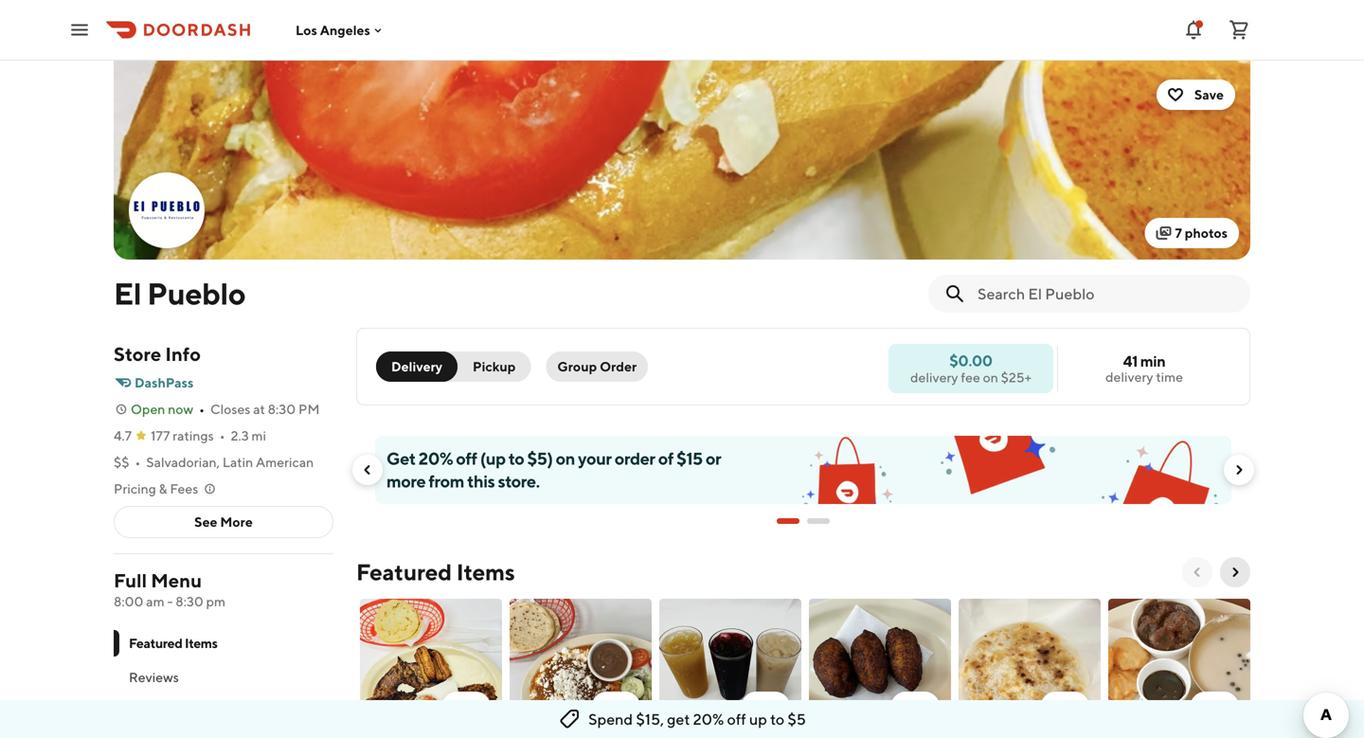 Task type: describe. For each thing, give the bounding box(es) containing it.
full menu 8:00 am - 8:30 pm
[[114, 569, 226, 609]]

add for plato típico / typical plate image
[[453, 699, 479, 714]]

of
[[658, 448, 674, 469]]

$25+
[[1001, 370, 1032, 385]]

items inside featured items heading
[[456, 559, 515, 586]]

pm
[[298, 401, 320, 417]]

Item Search search field
[[978, 283, 1236, 304]]

see more button
[[115, 507, 333, 537]]

pricing & fees
[[114, 481, 198, 497]]

ratings
[[173, 428, 214, 443]]

fee
[[961, 370, 980, 385]]

delivery inside 41 min delivery time
[[1106, 369, 1154, 385]]

latin
[[223, 454, 253, 470]]

more
[[220, 514, 253, 530]]

2 horizontal spatial •
[[220, 428, 225, 443]]

pickup
[[473, 359, 516, 374]]

your
[[578, 448, 612, 469]]

1 vertical spatial featured
[[129, 635, 182, 651]]

select promotional banner element
[[777, 504, 830, 538]]

store info
[[114, 343, 201, 365]]

$0.00
[[950, 352, 993, 370]]

salvadorian,
[[146, 454, 220, 470]]

add for 'horchata / rice drink' image
[[753, 699, 779, 714]]

time
[[1156, 369, 1183, 385]]

20% inside get 20% off (up to $5) on your order of $15 or more from this store.
[[419, 448, 453, 469]]

plato típico / typical plate image
[[360, 599, 502, 733]]

$15,
[[636, 710, 664, 728]]

now
[[168, 401, 193, 417]]

0 vertical spatial •
[[199, 401, 205, 417]]

41
[[1123, 352, 1138, 370]]

to inside get 20% off (up to $5) on your order of $15 or more from this store.
[[509, 448, 524, 469]]

delivery inside $0.00 delivery fee on $25+
[[911, 370, 958, 385]]

more
[[387, 471, 426, 491]]

group order
[[558, 359, 637, 374]]

american
[[256, 454, 314, 470]]

177
[[151, 428, 170, 443]]

add for pupusas de arroz "image"
[[1052, 699, 1078, 714]]

min
[[1141, 352, 1166, 370]]

3 empanadas de frijol / 3 bean empanada image
[[809, 599, 951, 733]]

• closes at 8:30 pm
[[199, 401, 320, 417]]

los angeles button
[[296, 22, 386, 38]]

1 horizontal spatial featured items
[[356, 559, 515, 586]]

group
[[558, 359, 597, 374]]

next button of carousel image
[[1232, 462, 1247, 478]]

delivery
[[391, 359, 443, 374]]

Delivery radio
[[376, 352, 458, 382]]

$5
[[788, 710, 806, 728]]

pricing & fees button
[[114, 479, 217, 498]]

reviews button
[[114, 660, 334, 695]]

group order button
[[546, 352, 648, 382]]

7
[[1175, 225, 1182, 241]]

2.3
[[231, 428, 249, 443]]

at
[[253, 401, 265, 417]]

closes
[[210, 401, 251, 417]]

41 min delivery time
[[1106, 352, 1183, 385]]

los angeles
[[296, 22, 370, 38]]

open menu image
[[68, 18, 91, 41]]

add for chilate con nuégados y plátano  en miel / chilate with nuégados and fried plantain image on the bottom right of page
[[1202, 699, 1228, 714]]

pupusas de arroz image
[[959, 599, 1101, 733]]

info
[[165, 343, 201, 365]]

notification bell image
[[1183, 18, 1205, 41]]

order methods option group
[[376, 352, 531, 382]]

up
[[749, 710, 767, 728]]

0 horizontal spatial •
[[135, 454, 141, 470]]

open now
[[131, 401, 193, 417]]

on inside $0.00 delivery fee on $25+
[[983, 370, 999, 385]]

this
[[467, 471, 495, 491]]

pm
[[206, 594, 226, 609]]

el
[[114, 276, 141, 311]]

add for "3 empanadas de frijol / 3 bean empanada" 'image'
[[902, 699, 929, 714]]

open
[[131, 401, 165, 417]]

get 20% off (up to $5) on your order of $15 or more from this store.
[[387, 448, 721, 491]]



Task type: vqa. For each thing, say whether or not it's contained in the screenshot.
the bottom Doughnut
no



Task type: locate. For each thing, give the bounding box(es) containing it.
1 vertical spatial off
[[727, 710, 746, 728]]

delivery left fee
[[911, 370, 958, 385]]

1 vertical spatial •
[[220, 428, 225, 443]]

los
[[296, 22, 317, 38]]

previous button of carousel image left get
[[360, 462, 375, 478]]

0 horizontal spatial featured items
[[129, 635, 218, 651]]

0 horizontal spatial 8:30
[[176, 594, 204, 609]]

1 vertical spatial previous button of carousel image
[[1190, 565, 1205, 580]]

1 horizontal spatial on
[[983, 370, 999, 385]]

&
[[159, 481, 167, 497]]

0 vertical spatial featured
[[356, 559, 452, 586]]

0 vertical spatial off
[[456, 448, 477, 469]]

0 vertical spatial items
[[456, 559, 515, 586]]

0 items, open order cart image
[[1228, 18, 1251, 41]]

add
[[453, 699, 479, 714], [603, 699, 629, 714], [753, 699, 779, 714], [902, 699, 929, 714], [1052, 699, 1078, 714], [1202, 699, 1228, 714]]

featured items
[[356, 559, 515, 586], [129, 635, 218, 651]]

to
[[509, 448, 524, 469], [770, 710, 785, 728]]

chile relleno / stuffed chile image
[[510, 599, 652, 733]]

1 horizontal spatial to
[[770, 710, 785, 728]]

1 horizontal spatial items
[[456, 559, 515, 586]]

20% up from
[[419, 448, 453, 469]]

order
[[600, 359, 637, 374]]

0 horizontal spatial on
[[556, 448, 575, 469]]

1 vertical spatial 20%
[[693, 710, 724, 728]]

1 vertical spatial to
[[770, 710, 785, 728]]

featured items up reviews
[[129, 635, 218, 651]]

add button
[[356, 595, 506, 738], [506, 595, 656, 738], [656, 595, 805, 738], [805, 595, 955, 738], [955, 595, 1105, 738], [1105, 595, 1255, 738], [442, 692, 491, 722], [592, 692, 641, 722], [741, 692, 790, 722], [891, 692, 940, 722], [1041, 692, 1090, 722], [1190, 692, 1239, 722]]

delivery
[[1106, 369, 1154, 385], [911, 370, 958, 385]]

off left up in the bottom right of the page
[[727, 710, 746, 728]]

previous button of carousel image left next button of carousel image on the bottom
[[1190, 565, 1205, 580]]

$15
[[677, 448, 703, 469]]

chilate con nuégados y plátano  en miel / chilate with nuégados and fried plantain image
[[1109, 599, 1251, 733]]

8:30
[[268, 401, 296, 417], [176, 594, 204, 609]]

on right $5)
[[556, 448, 575, 469]]

see
[[194, 514, 217, 530]]

$0.00 delivery fee on $25+
[[911, 352, 1032, 385]]

1 vertical spatial featured items
[[129, 635, 218, 651]]

0 horizontal spatial off
[[456, 448, 477, 469]]

20%
[[419, 448, 453, 469], [693, 710, 724, 728]]

0 horizontal spatial delivery
[[911, 370, 958, 385]]

pricing
[[114, 481, 156, 497]]

el pueblo
[[114, 276, 246, 311]]

1 horizontal spatial featured
[[356, 559, 452, 586]]

$5)
[[527, 448, 553, 469]]

menu
[[151, 569, 202, 592]]

from
[[429, 471, 464, 491]]

angeles
[[320, 22, 370, 38]]

add for chile relleno / stuffed chile image
[[603, 699, 629, 714]]

8:30 right at
[[268, 401, 296, 417]]

off
[[456, 448, 477, 469], [727, 710, 746, 728]]

on inside get 20% off (up to $5) on your order of $15 or more from this store.
[[556, 448, 575, 469]]

20% right get
[[693, 710, 724, 728]]

featured
[[356, 559, 452, 586], [129, 635, 182, 651]]

1 vertical spatial items
[[185, 635, 218, 651]]

• right now
[[199, 401, 205, 417]]

1 horizontal spatial •
[[199, 401, 205, 417]]

1 horizontal spatial previous button of carousel image
[[1190, 565, 1205, 580]]

order
[[615, 448, 655, 469]]

featured items down from
[[356, 559, 515, 586]]

$$
[[114, 454, 129, 470]]

6 add from the left
[[1202, 699, 1228, 714]]

1 horizontal spatial delivery
[[1106, 369, 1154, 385]]

• right $$
[[135, 454, 141, 470]]

am
[[146, 594, 165, 609]]

0 horizontal spatial featured
[[129, 635, 182, 651]]

get
[[667, 710, 690, 728]]

4.7
[[114, 428, 132, 443]]

off inside get 20% off (up to $5) on your order of $15 or more from this store.
[[456, 448, 477, 469]]

2 vertical spatial •
[[135, 454, 141, 470]]

0 horizontal spatial 20%
[[419, 448, 453, 469]]

photos
[[1185, 225, 1228, 241]]

0 vertical spatial 8:30
[[268, 401, 296, 417]]

el pueblo image
[[114, 61, 1251, 260], [131, 174, 203, 246]]

spend
[[589, 710, 633, 728]]

8:30 right -
[[176, 594, 204, 609]]

0 vertical spatial on
[[983, 370, 999, 385]]

see more
[[194, 514, 253, 530]]

on right fee
[[983, 370, 999, 385]]

horchata / rice drink image
[[659, 599, 802, 733]]

dashpass
[[135, 375, 194, 390]]

$$ • salvadorian, latin american
[[114, 454, 314, 470]]

0 vertical spatial 20%
[[419, 448, 453, 469]]

featured down more
[[356, 559, 452, 586]]

delivery left time
[[1106, 369, 1154, 385]]

items down this
[[456, 559, 515, 586]]

Pickup radio
[[446, 352, 531, 382]]

0 vertical spatial to
[[509, 448, 524, 469]]

1 add from the left
[[453, 699, 479, 714]]

0 vertical spatial featured items
[[356, 559, 515, 586]]

pueblo
[[147, 276, 246, 311]]

• left 2.3
[[220, 428, 225, 443]]

featured items heading
[[356, 557, 515, 587]]

177 ratings •
[[151, 428, 225, 443]]

featured up reviews
[[129, 635, 182, 651]]

store.
[[498, 471, 540, 491]]

8:30 inside full menu 8:00 am - 8:30 pm
[[176, 594, 204, 609]]

8:00
[[114, 594, 144, 609]]

0 horizontal spatial to
[[509, 448, 524, 469]]

1 horizontal spatial off
[[727, 710, 746, 728]]

0 vertical spatial previous button of carousel image
[[360, 462, 375, 478]]

1 vertical spatial 8:30
[[176, 594, 204, 609]]

save button
[[1157, 80, 1236, 110]]

reviews
[[129, 669, 179, 685]]

5 add from the left
[[1052, 699, 1078, 714]]

items
[[456, 559, 515, 586], [185, 635, 218, 651]]

2.3 mi
[[231, 428, 266, 443]]

items up reviews button
[[185, 635, 218, 651]]

to right up in the bottom right of the page
[[770, 710, 785, 728]]

featured inside heading
[[356, 559, 452, 586]]

store
[[114, 343, 161, 365]]

•
[[199, 401, 205, 417], [220, 428, 225, 443], [135, 454, 141, 470]]

7 photos button
[[1145, 218, 1239, 248]]

save
[[1195, 87, 1224, 102]]

get
[[387, 448, 416, 469]]

4 add from the left
[[902, 699, 929, 714]]

next button of carousel image
[[1228, 565, 1243, 580]]

previous button of carousel image
[[360, 462, 375, 478], [1190, 565, 1205, 580]]

1 horizontal spatial 20%
[[693, 710, 724, 728]]

mi
[[252, 428, 266, 443]]

-
[[167, 594, 173, 609]]

to up store.
[[509, 448, 524, 469]]

0 horizontal spatial items
[[185, 635, 218, 651]]

off left "(up"
[[456, 448, 477, 469]]

full
[[114, 569, 147, 592]]

fees
[[170, 481, 198, 497]]

0 horizontal spatial previous button of carousel image
[[360, 462, 375, 478]]

(up
[[480, 448, 506, 469]]

1 horizontal spatial 8:30
[[268, 401, 296, 417]]

spend $15, get 20% off up to $5
[[589, 710, 806, 728]]

on
[[983, 370, 999, 385], [556, 448, 575, 469]]

3 add from the left
[[753, 699, 779, 714]]

2 add from the left
[[603, 699, 629, 714]]

1 vertical spatial on
[[556, 448, 575, 469]]

7 photos
[[1175, 225, 1228, 241]]

or
[[706, 448, 721, 469]]



